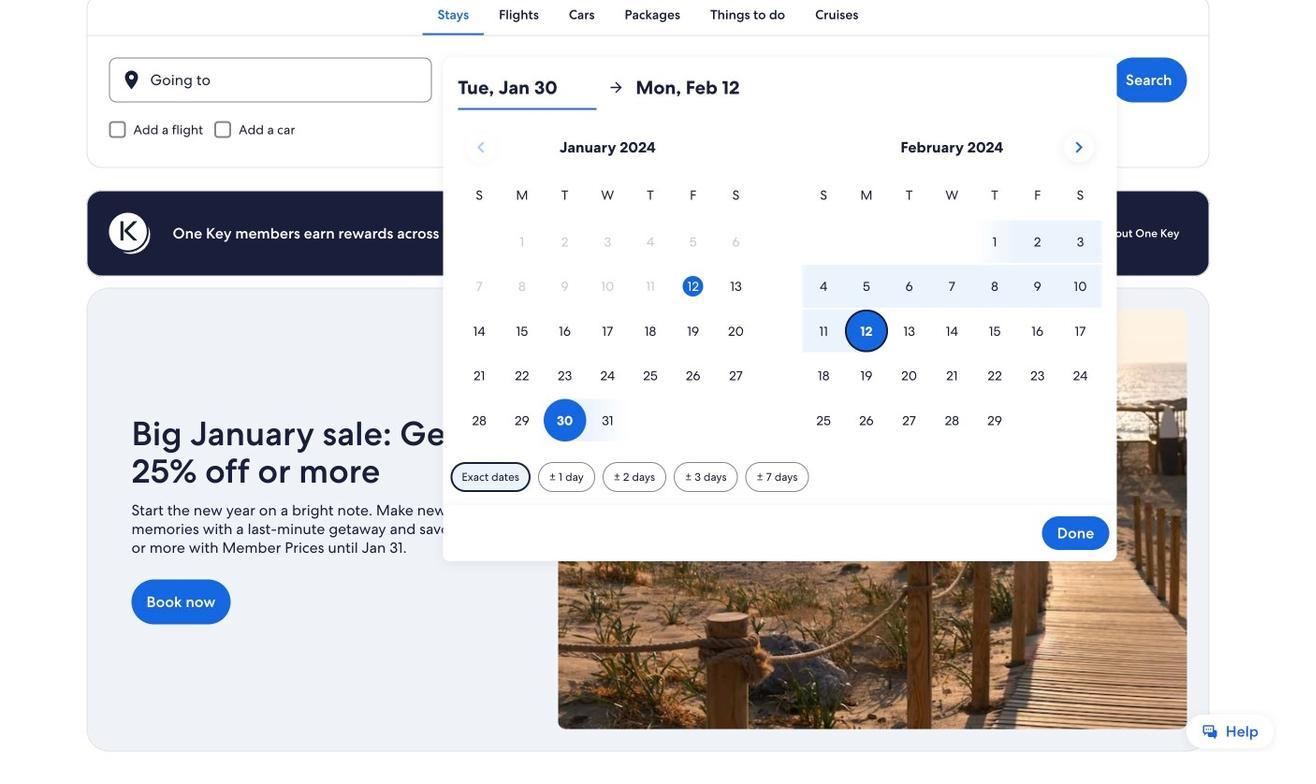 Task type: locate. For each thing, give the bounding box(es) containing it.
next month image
[[1068, 136, 1090, 159]]

previous month image
[[470, 136, 492, 159]]

tab list
[[87, 0, 1210, 35]]

application
[[458, 125, 1102, 444]]



Task type: describe. For each thing, give the bounding box(es) containing it.
directional image
[[608, 79, 625, 96]]

today element
[[683, 276, 704, 297]]

january 2024 element
[[458, 185, 758, 444]]

february 2024 element
[[802, 185, 1102, 444]]



Task type: vqa. For each thing, say whether or not it's contained in the screenshot.
January 2024 element
yes



